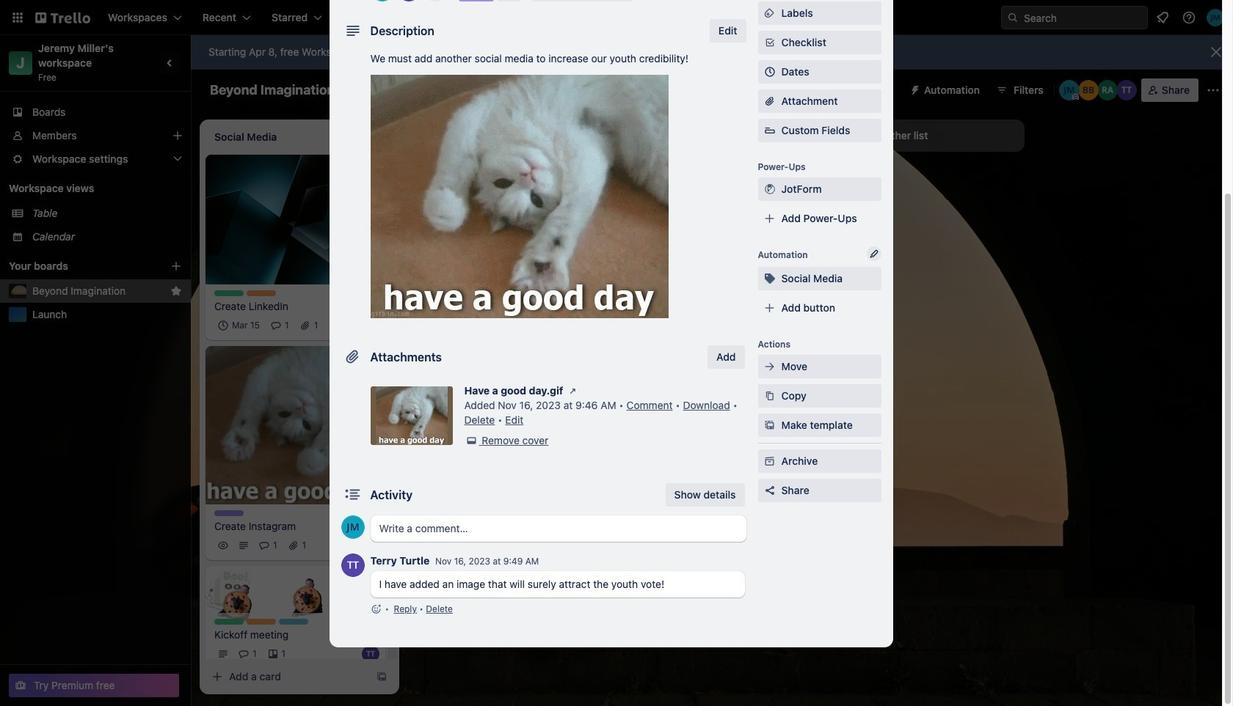 Task type: locate. For each thing, give the bounding box(es) containing it.
terry turtle (terryturtle) image up create from template… image at the bottom left
[[362, 646, 380, 664]]

terry turtle (terryturtle) image
[[362, 317, 380, 335], [362, 646, 380, 664]]

color: orange, title: none image for first terry turtle (terryturtle) icon from the top color: green, title: none icon
[[247, 290, 276, 296]]

your boards with 2 items element
[[9, 258, 148, 275]]

jeremy miller (jeremymiller198) image left ruby anderson (rubyanderson7) icon
[[558, 343, 576, 361]]

Board name text field
[[203, 79, 342, 102]]

2 color: green, title: none image from the top
[[214, 620, 244, 626]]

2 color: orange, title: none image from the top
[[247, 620, 276, 626]]

jeremy miller (jeremymiller198) image right open information menu image
[[1207, 9, 1225, 26]]

0 vertical spatial color: green, title: none image
[[214, 290, 244, 296]]

color: green, title: none image right starred icon
[[214, 290, 244, 296]]

2 vertical spatial jeremy miller (jeremymiller198) image
[[362, 537, 380, 555]]

color: green, title: none image for first terry turtle (terryturtle) icon from the top
[[214, 290, 244, 296]]

1 vertical spatial jeremy miller (jeremymiller198) image
[[341, 516, 365, 540]]

color: purple, title: none image
[[214, 511, 244, 517]]

0 vertical spatial color: orange, title: none image
[[247, 290, 276, 296]]

terry turtle (terryturtle) image up edit card image at left
[[362, 317, 380, 335]]

1 vertical spatial jeremy miller (jeremymiller198) image
[[558, 343, 576, 361]]

jeremy miller (jeremymiller198) image
[[1059, 80, 1080, 101], [341, 516, 365, 540]]

None checkbox
[[214, 317, 264, 335]]

color: orange, title: none image
[[247, 290, 276, 296], [247, 620, 276, 626]]

None checkbox
[[443, 302, 520, 320]]

ruby anderson (rubyanderson7) image
[[579, 343, 596, 361]]

2 terry turtle (terryturtle) image from the top
[[362, 646, 380, 664]]

1 color: orange, title: none image from the top
[[247, 290, 276, 296]]

1 color: green, title: none image from the top
[[214, 290, 244, 296]]

0 vertical spatial jeremy miller (jeremymiller198) image
[[1059, 80, 1080, 101]]

1 vertical spatial color: green, title: none image
[[214, 620, 244, 626]]

1 vertical spatial terry turtle (terryturtle) image
[[362, 646, 380, 664]]

0 horizontal spatial jeremy miller (jeremymiller198) image
[[362, 537, 380, 555]]

terry turtle (terryturtle) image
[[1116, 80, 1137, 101], [537, 343, 555, 361], [341, 537, 359, 555], [341, 554, 365, 578]]

open information menu image
[[1182, 10, 1197, 25]]

jeremy miller (jeremymiller198) image up add reaction "icon"
[[362, 537, 380, 555]]

jeremy miller (jeremymiller198) image
[[1207, 9, 1225, 26], [558, 343, 576, 361], [362, 537, 380, 555]]

1 vertical spatial color: orange, title: none image
[[247, 620, 276, 626]]

0 vertical spatial terry turtle (terryturtle) image
[[362, 317, 380, 335]]

sm image
[[762, 6, 777, 21], [904, 79, 924, 99], [566, 384, 580, 399], [762, 389, 777, 404], [762, 454, 777, 469]]

color: green, title: none image
[[214, 290, 244, 296], [214, 620, 244, 626]]

2 horizontal spatial jeremy miller (jeremymiller198) image
[[1207, 9, 1225, 26]]

sm image
[[762, 182, 777, 197], [762, 272, 777, 286], [762, 360, 777, 374], [762, 418, 777, 433], [464, 434, 479, 449]]

0 vertical spatial jeremy miller (jeremymiller198) image
[[1207, 9, 1225, 26]]

Search field
[[1019, 7, 1147, 29]]

starred icon image
[[170, 286, 182, 297]]

color: green, title: none image left color: sky, title: "sparkling" element
[[214, 620, 244, 626]]

customize views image
[[567, 83, 582, 98]]



Task type: vqa. For each thing, say whether or not it's contained in the screenshot.
'Back to home' IMAGE
yes



Task type: describe. For each thing, give the bounding box(es) containing it.
color: bold red, title: "thoughts" element
[[423, 379, 452, 384]]

color: green, title: none image for 1st terry turtle (terryturtle) icon from the bottom
[[214, 620, 244, 626]]

search image
[[1007, 12, 1019, 23]]

primary element
[[0, 0, 1233, 35]]

0 notifications image
[[1154, 9, 1172, 26]]

Write a comment text field
[[370, 516, 746, 543]]

color: purple, title: none image
[[458, 0, 494, 1]]

1 horizontal spatial jeremy miller (jeremymiller198) image
[[558, 343, 576, 361]]

1 terry turtle (terryturtle) image from the top
[[362, 317, 380, 335]]

edit card image
[[366, 353, 378, 365]]

color: sky, title: "sparkling" element
[[279, 620, 308, 626]]

bob builder (bobbuilder40) image
[[1078, 80, 1099, 101]]

show menu image
[[1206, 83, 1221, 98]]

0 horizontal spatial jeremy miller (jeremymiller198) image
[[341, 516, 365, 540]]

add board image
[[170, 261, 182, 272]]

create from template… image
[[376, 672, 388, 683]]

have\_a\_good\_day.gif image
[[370, 75, 668, 319]]

ruby anderson (rubyanderson7) image
[[1097, 80, 1118, 101]]

back to home image
[[35, 6, 90, 29]]

color: orange, title: none image for color: green, title: none icon associated with 1st terry turtle (terryturtle) icon from the bottom
[[247, 620, 276, 626]]

add reaction image
[[370, 603, 382, 617]]

1 horizontal spatial jeremy miller (jeremymiller198) image
[[1059, 80, 1080, 101]]

create from template… image
[[793, 397, 805, 409]]



